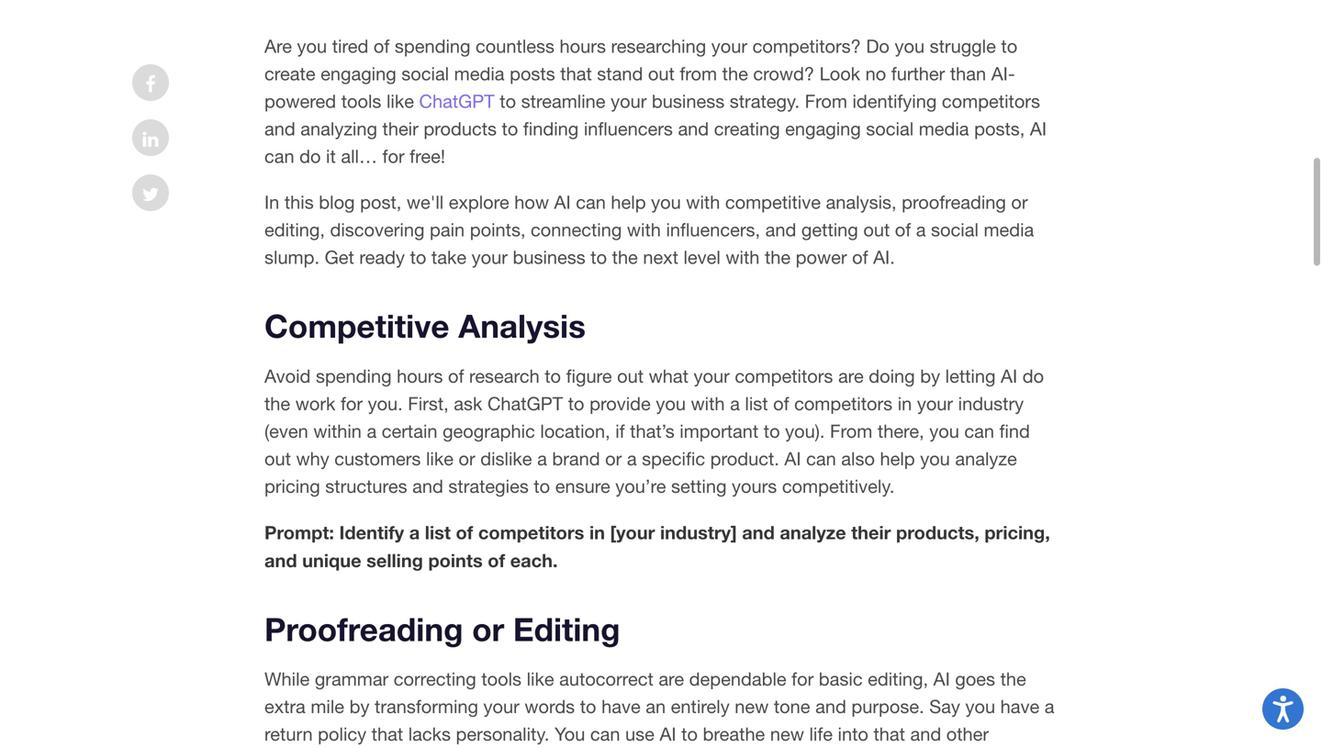 Task type: vqa. For each thing, say whether or not it's contained in the screenshot.
Premium in the Volusion's Premium Checkout feature is an upgraded checkout experience for Volusion merchants that simplifies the purchase process for both you and your customers.
no



Task type: describe. For each thing, give the bounding box(es) containing it.
media inside in this blog post, we'll explore how ai can help you with competitive analysis, proofreading or editing, discovering pain points, connecting with influencers, and getting out of a social media slump. get ready to take your business to the next level with the power of ai.
[[984, 219, 1035, 241]]

do inside avoid spending hours of research to figure out what your competitors are doing by letting ai do the work for you. first, ask chatgpt to provide you with a list of competitors in your industry (even within a certain geographic location, if that's important to you). from there, you can find out why customers like or dislike a brand or a specific product. ai can also help you analyze pricing structures and strategies to ensure you're setting yours competitively.
[[1023, 365, 1045, 387]]

of left each.
[[488, 550, 505, 572]]

hours inside avoid spending hours of research to figure out what your competitors are doing by letting ai do the work for you. first, ask chatgpt to provide you with a list of competitors in your industry (even within a certain geographic location, if that's important to you). from there, you can find out why customers like or dislike a brand or a specific product. ai can also help you analyze pricing structures and strategies to ensure you're setting yours competitively.
[[397, 365, 443, 387]]

or up 'correcting'
[[472, 610, 505, 648]]

say
[[930, 696, 961, 718]]

look
[[820, 63, 861, 84]]

editing, inside while grammar correcting tools like autocorrect are dependable for basic editing, ai goes the extra mile by transforming your words to have an entirely new tone and purpose. say you have a return policy that lacks personality. you can use ai to breathe new life into that and oth
[[868, 669, 929, 691]]

2 have from the left
[[1001, 696, 1040, 718]]

spending inside are you tired of spending countless hours researching your competitors? do you struggle to create engaging social media posts that stand out from the crowd? look no further than ai- powered tools like
[[395, 35, 471, 57]]

hours inside are you tired of spending countless hours researching your competitors? do you struggle to create engaging social media posts that stand out from the crowd? look no further than ai- powered tools like
[[560, 35, 606, 57]]

ai-
[[992, 63, 1016, 84]]

to left finding
[[502, 118, 518, 140]]

further
[[892, 63, 946, 84]]

autocorrect
[[560, 669, 654, 691]]

can down industry
[[965, 421, 995, 442]]

facebook image
[[145, 75, 156, 94]]

pricing,
[[985, 522, 1051, 544]]

social inside in this blog post, we'll explore how ai can help you with competitive analysis, proofreading or editing, discovering pain points, connecting with influencers, and getting out of a social media slump. get ready to take your business to the next level with the power of ai.
[[932, 219, 979, 241]]

are inside while grammar correcting tools like autocorrect are dependable for basic editing, ai goes the extra mile by transforming your words to have an entirely new tone and purpose. say you have a return policy that lacks personality. you can use ai to breathe new life into that and oth
[[659, 669, 684, 691]]

avoid
[[265, 365, 311, 387]]

to down posts
[[500, 90, 516, 112]]

do
[[867, 35, 890, 57]]

setting
[[672, 476, 727, 497]]

proofreading
[[265, 610, 463, 648]]

a inside in this blog post, we'll explore how ai can help you with competitive analysis, proofreading or editing, discovering pain points, connecting with influencers, and getting out of a social media slump. get ready to take your business to the next level with the power of ai.
[[917, 219, 926, 241]]

strategies
[[449, 476, 529, 497]]

and down yours on the bottom right of page
[[742, 522, 775, 544]]

power
[[796, 247, 848, 268]]

competitors inside prompt: identify a list of competitors in [your industry] and analyze their products, pricing, and unique selling points of each.
[[479, 522, 585, 544]]

by inside while grammar correcting tools like autocorrect are dependable for basic editing, ai goes the extra mile by transforming your words to have an entirely new tone and purpose. say you have a return policy that lacks personality. you can use ai to breathe new life into that and oth
[[350, 696, 370, 718]]

doing
[[869, 365, 916, 387]]

identify
[[339, 522, 404, 544]]

grammar
[[315, 669, 389, 691]]

pain
[[430, 219, 465, 241]]

return
[[265, 724, 313, 746]]

words
[[525, 696, 575, 718]]

ensure
[[556, 476, 611, 497]]

post,
[[360, 191, 402, 213]]

streamline
[[521, 90, 606, 112]]

level
[[684, 247, 721, 268]]

and inside in this blog post, we'll explore how ai can help you with competitive analysis, proofreading or editing, discovering pain points, connecting with influencers, and getting out of a social media slump. get ready to take your business to the next level with the power of ai.
[[766, 219, 797, 241]]

and left creating
[[678, 118, 709, 140]]

your inside to streamline your business strategy. from identifying competitors and analyzing their products to finding influencers and creating engaging social media posts, ai can do it all… for free!
[[611, 90, 647, 112]]

of up you).
[[774, 393, 790, 415]]

with inside avoid spending hours of research to figure out what your competitors are doing by letting ai do the work for you. first, ask chatgpt to provide you with a list of competitors in your industry (even within a certain geographic location, if that's important to you). from there, you can find out why customers like or dislike a brand or a specific product. ai can also help you analyze pricing structures and strategies to ensure you're setting yours competitively.
[[691, 393, 725, 415]]

finding
[[524, 118, 579, 140]]

blog
[[319, 191, 355, 213]]

and down say
[[911, 724, 942, 746]]

media inside are you tired of spending countless hours researching your competitors? do you struggle to create engaging social media posts that stand out from the crowd? look no further than ai- powered tools like
[[454, 63, 505, 84]]

research
[[469, 365, 540, 387]]

0 horizontal spatial that
[[372, 724, 403, 746]]

from inside to streamline your business strategy. from identifying competitors and analyzing their products to finding influencers and creating engaging social media posts, ai can do it all… for free!
[[805, 90, 848, 112]]

(even
[[265, 421, 308, 442]]

for inside avoid spending hours of research to figure out what your competitors are doing by letting ai do the work for you. first, ask chatgpt to provide you with a list of competitors in your industry (even within a certain geographic location, if that's important to you). from there, you can find out why customers like or dislike a brand or a specific product. ai can also help you analyze pricing structures and strategies to ensure you're setting yours competitively.
[[341, 393, 363, 415]]

unique
[[302, 550, 362, 572]]

spending inside avoid spending hours of research to figure out what your competitors are doing by letting ai do the work for you. first, ask chatgpt to provide you with a list of competitors in your industry (even within a certain geographic location, if that's important to you). from there, you can find out why customers like or dislike a brand or a specific product. ai can also help you analyze pricing structures and strategies to ensure you're setting yours competitively.
[[316, 365, 392, 387]]

in
[[265, 191, 280, 213]]

analyze inside avoid spending hours of research to figure out what your competitors are doing by letting ai do the work for you. first, ask chatgpt to provide you with a list of competitors in your industry (even within a certain geographic location, if that's important to you). from there, you can find out why customers like or dislike a brand or a specific product. ai can also help you analyze pricing structures and strategies to ensure you're setting yours competitively.
[[956, 448, 1018, 470]]

can inside to streamline your business strategy. from identifying competitors and analyzing their products to finding influencers and creating engaging social media posts, ai can do it all… for free!
[[265, 146, 295, 167]]

engaging inside are you tired of spending countless hours researching your competitors? do you struggle to create engaging social media posts that stand out from the crowd? look no further than ai- powered tools like
[[321, 63, 397, 84]]

2 horizontal spatial that
[[874, 724, 906, 746]]

out down (even
[[265, 448, 291, 470]]

influencers
[[584, 118, 673, 140]]

or down if
[[606, 448, 622, 470]]

open accessibe: accessibility options, statement and help image
[[1274, 696, 1294, 723]]

you right the are on the left top
[[297, 35, 327, 57]]

brand
[[552, 448, 600, 470]]

the inside while grammar correcting tools like autocorrect are dependable for basic editing, ai goes the extra mile by transforming your words to have an entirely new tone and purpose. say you have a return policy that lacks personality. you can use ai to breathe new life into that and oth
[[1001, 669, 1027, 691]]

do inside to streamline your business strategy. from identifying competitors and analyzing their products to finding influencers and creating engaging social media posts, ai can do it all… for free!
[[300, 146, 321, 167]]

like inside are you tired of spending countless hours researching your competitors? do you struggle to create engaging social media posts that stand out from the crowd? look no further than ai- powered tools like
[[387, 90, 414, 112]]

ai up say
[[934, 669, 951, 691]]

product.
[[711, 448, 780, 470]]

your inside in this blog post, we'll explore how ai can help you with competitive analysis, proofreading or editing, discovering pain points, connecting with influencers, and getting out of a social media slump. get ready to take your business to the next level with the power of ai.
[[472, 247, 508, 268]]

your right what
[[694, 365, 730, 387]]

crowd?
[[754, 63, 815, 84]]

editing, inside in this blog post, we'll explore how ai can help you with competitive analysis, proofreading or editing, discovering pain points, connecting with influencers, and getting out of a social media slump. get ready to take your business to the next level with the power of ai.
[[265, 219, 325, 241]]

powered
[[265, 90, 336, 112]]

a inside prompt: identify a list of competitors in [your industry] and analyze their products, pricing, and unique selling points of each.
[[409, 522, 420, 544]]

linkedin image
[[143, 130, 159, 149]]

ai right 'use' at the left bottom of the page
[[660, 724, 677, 746]]

you).
[[786, 421, 825, 442]]

to down autocorrect
[[580, 696, 597, 718]]

yours
[[732, 476, 777, 497]]

can inside while grammar correcting tools like autocorrect are dependable for basic editing, ai goes the extra mile by transforming your words to have an entirely new tone and purpose. say you have a return policy that lacks personality. you can use ai to breathe new life into that and oth
[[591, 724, 621, 746]]

ai.
[[874, 247, 895, 268]]

points,
[[470, 219, 526, 241]]

a inside while grammar correcting tools like autocorrect are dependable for basic editing, ai goes the extra mile by transforming your words to have an entirely new tone and purpose. say you have a return policy that lacks personality. you can use ai to breathe new life into that and oth
[[1045, 696, 1055, 718]]

competitive analysis
[[265, 307, 586, 345]]

to left you).
[[764, 421, 780, 442]]

personality.
[[456, 724, 550, 746]]

use
[[626, 724, 655, 746]]

to up location,
[[568, 393, 585, 415]]

while grammar correcting tools like autocorrect are dependable for basic editing, ai goes the extra mile by transforming your words to have an entirely new tone and purpose. say you have a return policy that lacks personality. you can use ai to breathe new life into that and oth
[[265, 669, 1055, 749]]

selling
[[367, 550, 423, 572]]

you up further
[[895, 35, 925, 57]]

out inside in this blog post, we'll explore how ai can help you with competitive analysis, proofreading or editing, discovering pain points, connecting with influencers, and getting out of a social media slump. get ready to take your business to the next level with the power of ai.
[[864, 219, 890, 241]]

posts
[[510, 63, 556, 84]]

industry]
[[660, 522, 737, 544]]

an
[[646, 696, 666, 718]]

within
[[314, 421, 362, 442]]

competitively.
[[783, 476, 895, 497]]

of down analysis,
[[895, 219, 911, 241]]

extra
[[265, 696, 306, 718]]

their inside to streamline your business strategy. from identifying competitors and analyzing their products to finding influencers and creating engaging social media posts, ai can do it all… for free!
[[383, 118, 419, 140]]

analysis
[[459, 307, 586, 345]]

influencers,
[[666, 219, 761, 241]]

chatgpt inside avoid spending hours of research to figure out what your competitors are doing by letting ai do the work for you. first, ask chatgpt to provide you with a list of competitors in your industry (even within a certain geographic location, if that's important to you). from there, you can find out why customers like or dislike a brand or a specific product. ai can also help you analyze pricing structures and strategies to ensure you're setting yours competitively.
[[488, 393, 563, 415]]

transforming
[[375, 696, 479, 718]]

of inside are you tired of spending countless hours researching your competitors? do you struggle to create engaging social media posts that stand out from the crowd? look no further than ai- powered tools like
[[374, 35, 390, 57]]

also
[[842, 448, 875, 470]]

geographic
[[443, 421, 535, 442]]

how
[[515, 191, 549, 213]]

figure
[[566, 365, 612, 387]]

this
[[285, 191, 314, 213]]

you inside in this blog post, we'll explore how ai can help you with competitive analysis, proofreading or editing, discovering pain points, connecting with influencers, and getting out of a social media slump. get ready to take your business to the next level with the power of ai.
[[651, 191, 681, 213]]

your up there,
[[918, 393, 954, 415]]

correcting
[[394, 669, 477, 691]]

the left power
[[765, 247, 791, 268]]

of up points
[[456, 522, 473, 544]]

in inside avoid spending hours of research to figure out what your competitors are doing by letting ai do the work for you. first, ask chatgpt to provide you with a list of competitors in your industry (even within a certain geographic location, if that's important to you). from there, you can find out why customers like or dislike a brand or a specific product. ai can also help you analyze pricing structures and strategies to ensure you're setting yours competitively.
[[898, 393, 912, 415]]

creating
[[714, 118, 780, 140]]

list inside prompt: identify a list of competitors in [your industry] and analyze their products, pricing, and unique selling points of each.
[[425, 522, 451, 544]]

ask
[[454, 393, 483, 415]]

your inside are you tired of spending countless hours researching your competitors? do you struggle to create engaging social media posts that stand out from the crowd? look no further than ai- powered tools like
[[712, 35, 748, 57]]

discovering
[[330, 219, 425, 241]]

to down connecting
[[591, 247, 607, 268]]

no
[[866, 63, 887, 84]]

next
[[643, 247, 679, 268]]

life
[[810, 724, 833, 746]]

there,
[[878, 421, 925, 442]]

and down powered
[[265, 118, 296, 140]]

engaging inside to streamline your business strategy. from identifying competitors and analyzing their products to finding influencers and creating engaging social media posts, ai can do it all… for free!
[[786, 118, 861, 140]]

policy
[[318, 724, 367, 746]]

you down there,
[[921, 448, 951, 470]]

can inside in this blog post, we'll explore how ai can help you with competitive analysis, proofreading or editing, discovering pain points, connecting with influencers, and getting out of a social media slump. get ready to take your business to the next level with the power of ai.
[[576, 191, 606, 213]]

of up ask
[[448, 365, 464, 387]]

to inside are you tired of spending countless hours researching your competitors? do you struggle to create engaging social media posts that stand out from the crowd? look no further than ai- powered tools like
[[1002, 35, 1018, 57]]

from
[[680, 63, 718, 84]]



Task type: locate. For each thing, give the bounding box(es) containing it.
in inside prompt: identify a list of competitors in [your industry] and analyze their products, pricing, and unique selling points of each.
[[590, 522, 605, 544]]

1 vertical spatial social
[[867, 118, 914, 140]]

to left take
[[410, 247, 427, 268]]

have
[[602, 696, 641, 718], [1001, 696, 1040, 718]]

editing, up purpose. at the right of page
[[868, 669, 929, 691]]

ai up industry
[[1001, 365, 1018, 387]]

are inside avoid spending hours of research to figure out what your competitors are doing by letting ai do the work for you. first, ask chatgpt to provide you with a list of competitors in your industry (even within a certain geographic location, if that's important to you). from there, you can find out why customers like or dislike a brand or a specific product. ai can also help you analyze pricing structures and strategies to ensure you're setting yours competitively.
[[839, 365, 864, 387]]

0 horizontal spatial by
[[350, 696, 370, 718]]

hours up stand
[[560, 35, 606, 57]]

0 horizontal spatial social
[[402, 63, 449, 84]]

like down certain in the bottom left of the page
[[426, 448, 454, 470]]

editing, up slump.
[[265, 219, 325, 241]]

1 vertical spatial list
[[425, 522, 451, 544]]

products
[[424, 118, 497, 140]]

industry
[[959, 393, 1024, 415]]

1 have from the left
[[602, 696, 641, 718]]

slump.
[[265, 247, 320, 268]]

ready
[[360, 247, 405, 268]]

to up ai-
[[1002, 35, 1018, 57]]

2 vertical spatial like
[[527, 669, 554, 691]]

1 horizontal spatial list
[[745, 393, 769, 415]]

editing,
[[265, 219, 325, 241], [868, 669, 929, 691]]

1 horizontal spatial media
[[919, 118, 970, 140]]

1 horizontal spatial analyze
[[956, 448, 1018, 470]]

with down the influencers,
[[726, 247, 760, 268]]

do left 'it'
[[300, 146, 321, 167]]

1 vertical spatial by
[[350, 696, 370, 718]]

0 vertical spatial list
[[745, 393, 769, 415]]

0 vertical spatial media
[[454, 63, 505, 84]]

2 horizontal spatial social
[[932, 219, 979, 241]]

out inside are you tired of spending countless hours researching your competitors? do you struggle to create engaging social media posts that stand out from the crowd? look no further than ai- powered tools like
[[648, 63, 675, 84]]

struggle
[[930, 35, 997, 57]]

for up the tone
[[792, 669, 814, 691]]

the up (even
[[265, 393, 290, 415]]

1 horizontal spatial business
[[652, 90, 725, 112]]

0 horizontal spatial list
[[425, 522, 451, 544]]

out up ai.
[[864, 219, 890, 241]]

media down proofreading
[[984, 219, 1035, 241]]

0 horizontal spatial in
[[590, 522, 605, 544]]

a
[[917, 219, 926, 241], [730, 393, 740, 415], [367, 421, 377, 442], [537, 448, 547, 470], [627, 448, 637, 470], [409, 522, 420, 544], [1045, 696, 1055, 718]]

1 horizontal spatial in
[[898, 393, 912, 415]]

by right the doing on the right of the page
[[921, 365, 941, 387]]

list up important at the bottom right of the page
[[745, 393, 769, 415]]

from down look
[[805, 90, 848, 112]]

you down goes
[[966, 696, 996, 718]]

0 horizontal spatial engaging
[[321, 63, 397, 84]]

goes
[[956, 669, 996, 691]]

hours up first,
[[397, 365, 443, 387]]

0 vertical spatial hours
[[560, 35, 606, 57]]

their inside prompt: identify a list of competitors in [your industry] and analyze their products, pricing, and unique selling points of each.
[[852, 522, 892, 544]]

1 horizontal spatial new
[[771, 724, 805, 746]]

than
[[951, 63, 987, 84]]

getting
[[802, 219, 859, 241]]

and down prompt:
[[265, 550, 297, 572]]

you inside while grammar correcting tools like autocorrect are dependable for basic editing, ai goes the extra mile by transforming your words to have an entirely new tone and purpose. say you have a return policy that lacks personality. you can use ai to breathe new life into that and oth
[[966, 696, 996, 718]]

1 horizontal spatial like
[[426, 448, 454, 470]]

1 horizontal spatial help
[[881, 448, 916, 470]]

and down competitive
[[766, 219, 797, 241]]

competitors inside to streamline your business strategy. from identifying competitors and analyzing their products to finding influencers and creating engaging social media posts, ai can do it all… for free!
[[942, 90, 1041, 112]]

1 vertical spatial business
[[513, 247, 586, 268]]

0 vertical spatial do
[[300, 146, 321, 167]]

your inside while grammar correcting tools like autocorrect are dependable for basic editing, ai goes the extra mile by transforming your words to have an entirely new tone and purpose. say you have a return policy that lacks personality. you can use ai to breathe new life into that and oth
[[484, 696, 520, 718]]

0 vertical spatial for
[[383, 146, 405, 167]]

ai inside to streamline your business strategy. from identifying competitors and analyzing their products to finding influencers and creating engaging social media posts, ai can do it all… for free!
[[1031, 118, 1047, 140]]

0 horizontal spatial for
[[341, 393, 363, 415]]

while
[[265, 669, 310, 691]]

you.
[[368, 393, 403, 415]]

ai
[[1031, 118, 1047, 140], [554, 191, 571, 213], [1001, 365, 1018, 387], [785, 448, 802, 470], [934, 669, 951, 691], [660, 724, 677, 746]]

tools inside are you tired of spending countless hours researching your competitors? do you struggle to create engaging social media posts that stand out from the crowd? look no further than ai- powered tools like
[[341, 90, 382, 112]]

can up connecting
[[576, 191, 606, 213]]

0 vertical spatial from
[[805, 90, 848, 112]]

for inside to streamline your business strategy. from identifying competitors and analyzing their products to finding influencers and creating engaging social media posts, ai can do it all… for free!
[[383, 146, 405, 167]]

from up also
[[830, 421, 873, 442]]

1 horizontal spatial have
[[1001, 696, 1040, 718]]

ai inside in this blog post, we'll explore how ai can help you with competitive analysis, proofreading or editing, discovering pain points, connecting with influencers, and getting out of a social media slump. get ready to take your business to the next level with the power of ai.
[[554, 191, 571, 213]]

proofreading
[[902, 191, 1007, 213]]

0 horizontal spatial are
[[659, 669, 684, 691]]

strategy.
[[730, 90, 800, 112]]

of right tired
[[374, 35, 390, 57]]

0 horizontal spatial hours
[[397, 365, 443, 387]]

provide
[[590, 393, 651, 415]]

help
[[611, 191, 646, 213], [881, 448, 916, 470]]

1 horizontal spatial engaging
[[786, 118, 861, 140]]

their down the competitively.
[[852, 522, 892, 544]]

that
[[561, 63, 592, 84], [372, 724, 403, 746], [874, 724, 906, 746]]

new down the tone
[[771, 724, 805, 746]]

0 vertical spatial chatgpt
[[419, 90, 495, 112]]

and
[[265, 118, 296, 140], [678, 118, 709, 140], [766, 219, 797, 241], [413, 476, 444, 497], [742, 522, 775, 544], [265, 550, 297, 572], [816, 696, 847, 718], [911, 724, 942, 746]]

2 vertical spatial for
[[792, 669, 814, 691]]

ai right how
[[554, 191, 571, 213]]

1 vertical spatial like
[[426, 448, 454, 470]]

explore
[[449, 191, 510, 213]]

0 horizontal spatial media
[[454, 63, 505, 84]]

what
[[649, 365, 689, 387]]

all…
[[341, 146, 378, 167]]

twitter image
[[142, 186, 159, 204]]

competitors?
[[753, 35, 861, 57]]

are you tired of spending countless hours researching your competitors? do you struggle to create engaging social media posts that stand out from the crowd? look no further than ai- powered tools like
[[265, 35, 1018, 112]]

with up next
[[627, 219, 661, 241]]

you
[[555, 724, 585, 746]]

0 vertical spatial analyze
[[956, 448, 1018, 470]]

social down identifying
[[867, 118, 914, 140]]

social up chatgpt link
[[402, 63, 449, 84]]

by inside avoid spending hours of research to figure out what your competitors are doing by letting ai do the work for you. first, ask chatgpt to provide you with a list of competitors in your industry (even within a certain geographic location, if that's important to you). from there, you can find out why customers like or dislike a brand or a specific product. ai can also help you analyze pricing structures and strategies to ensure you're setting yours competitively.
[[921, 365, 941, 387]]

0 vertical spatial help
[[611, 191, 646, 213]]

business inside in this blog post, we'll explore how ai can help you with competitive analysis, proofreading or editing, discovering pain points, connecting with influencers, and getting out of a social media slump. get ready to take your business to the next level with the power of ai.
[[513, 247, 586, 268]]

chatgpt down research
[[488, 393, 563, 415]]

tired
[[332, 35, 369, 57]]

like up words
[[527, 669, 554, 691]]

out up provide at the left of page
[[617, 365, 644, 387]]

0 horizontal spatial spending
[[316, 365, 392, 387]]

0 vertical spatial social
[[402, 63, 449, 84]]

editing
[[513, 610, 621, 648]]

0 horizontal spatial help
[[611, 191, 646, 213]]

tone
[[774, 696, 811, 718]]

0 vertical spatial their
[[383, 118, 419, 140]]

and down 'customers'
[[413, 476, 444, 497]]

spending up you. on the left bottom
[[316, 365, 392, 387]]

the left next
[[612, 247, 638, 268]]

1 vertical spatial media
[[919, 118, 970, 140]]

specific
[[642, 448, 706, 470]]

each.
[[510, 550, 558, 572]]

1 horizontal spatial hours
[[560, 35, 606, 57]]

location,
[[541, 421, 611, 442]]

1 vertical spatial analyze
[[780, 522, 847, 544]]

identifying
[[853, 90, 937, 112]]

1 horizontal spatial for
[[383, 146, 405, 167]]

engaging down tired
[[321, 63, 397, 84]]

we'll
[[407, 191, 444, 213]]

you right there,
[[930, 421, 960, 442]]

first,
[[408, 393, 449, 415]]

have right say
[[1001, 696, 1040, 718]]

that left lacks
[[372, 724, 403, 746]]

1 vertical spatial tools
[[482, 669, 522, 691]]

media inside to streamline your business strategy. from identifying competitors and analyzing their products to finding influencers and creating engaging social media posts, ai can do it all… for free!
[[919, 118, 970, 140]]

purpose.
[[852, 696, 925, 718]]

that up streamline
[[561, 63, 592, 84]]

0 vertical spatial by
[[921, 365, 941, 387]]

in up there,
[[898, 393, 912, 415]]

business inside to streamline your business strategy. from identifying competitors and analyzing their products to finding influencers and creating engaging social media posts, ai can do it all… for free!
[[652, 90, 725, 112]]

the right goes
[[1001, 669, 1027, 691]]

that's
[[630, 421, 675, 442]]

ai down you).
[[785, 448, 802, 470]]

1 vertical spatial their
[[852, 522, 892, 544]]

ai right posts,
[[1031, 118, 1047, 140]]

business down connecting
[[513, 247, 586, 268]]

0 horizontal spatial editing,
[[265, 219, 325, 241]]

get
[[325, 247, 354, 268]]

1 vertical spatial in
[[590, 522, 605, 544]]

work
[[296, 393, 336, 415]]

competitive
[[265, 307, 450, 345]]

customers
[[335, 448, 421, 470]]

1 vertical spatial do
[[1023, 365, 1045, 387]]

mile
[[311, 696, 345, 718]]

0 horizontal spatial new
[[735, 696, 769, 718]]

that inside are you tired of spending countless hours researching your competitors? do you struggle to create engaging social media posts that stand out from the crowd? look no further than ai- powered tools like
[[561, 63, 592, 84]]

the
[[723, 63, 749, 84], [612, 247, 638, 268], [765, 247, 791, 268], [265, 393, 290, 415], [1001, 669, 1027, 691]]

2 vertical spatial social
[[932, 219, 979, 241]]

prompt:
[[265, 522, 334, 544]]

why
[[296, 448, 330, 470]]

1 horizontal spatial spending
[[395, 35, 471, 57]]

1 vertical spatial help
[[881, 448, 916, 470]]

0 vertical spatial engaging
[[321, 63, 397, 84]]

like inside avoid spending hours of research to figure out what your competitors are doing by letting ai do the work for you. first, ask chatgpt to provide you with a list of competitors in your industry (even within a certain geographic location, if that's important to you). from there, you can find out why customers like or dislike a brand or a specific product. ai can also help you analyze pricing structures and strategies to ensure you're setting yours competitively.
[[426, 448, 454, 470]]

or right proofreading
[[1012, 191, 1028, 213]]

0 horizontal spatial their
[[383, 118, 419, 140]]

take
[[432, 247, 467, 268]]

it
[[326, 146, 336, 167]]

for up within
[[341, 393, 363, 415]]

1 vertical spatial from
[[830, 421, 873, 442]]

0 vertical spatial editing,
[[265, 219, 325, 241]]

1 vertical spatial spending
[[316, 365, 392, 387]]

2 horizontal spatial for
[[792, 669, 814, 691]]

competitive
[[726, 191, 821, 213]]

1 horizontal spatial social
[[867, 118, 914, 140]]

0 vertical spatial are
[[839, 365, 864, 387]]

analysis,
[[826, 191, 897, 213]]

with
[[687, 191, 721, 213], [627, 219, 661, 241], [726, 247, 760, 268], [691, 393, 725, 415]]

2 horizontal spatial media
[[984, 219, 1035, 241]]

are up an
[[659, 669, 684, 691]]

chatgpt up "products"
[[419, 90, 495, 112]]

your down points, in the left top of the page
[[472, 247, 508, 268]]

analyze inside prompt: identify a list of competitors in [your industry] and analyze their products, pricing, and unique selling points of each.
[[780, 522, 847, 544]]

1 horizontal spatial editing,
[[868, 669, 929, 691]]

for
[[383, 146, 405, 167], [341, 393, 363, 415], [792, 669, 814, 691]]

your up influencers
[[611, 90, 647, 112]]

do
[[300, 146, 321, 167], [1023, 365, 1045, 387]]

or
[[1012, 191, 1028, 213], [459, 448, 476, 470], [606, 448, 622, 470], [472, 610, 505, 648]]

0 horizontal spatial like
[[387, 90, 414, 112]]

list inside avoid spending hours of research to figure out what your competitors are doing by letting ai do the work for you. first, ask chatgpt to provide you with a list of competitors in your industry (even within a certain geographic location, if that's important to you). from there, you can find out why customers like or dislike a brand or a specific product. ai can also help you analyze pricing structures and strategies to ensure you're setting yours competitively.
[[745, 393, 769, 415]]

help up connecting
[[611, 191, 646, 213]]

1 horizontal spatial their
[[852, 522, 892, 544]]

to down entirely
[[682, 724, 698, 746]]

0 vertical spatial tools
[[341, 90, 382, 112]]

stand
[[597, 63, 643, 84]]

tools up analyzing
[[341, 90, 382, 112]]

1 vertical spatial for
[[341, 393, 363, 415]]

tools inside while grammar correcting tools like autocorrect are dependable for basic editing, ai goes the extra mile by transforming your words to have an entirely new tone and purpose. say you have a return policy that lacks personality. you can use ai to breathe new life into that and oth
[[482, 669, 522, 691]]

1 vertical spatial new
[[771, 724, 805, 746]]

or inside in this blog post, we'll explore how ai can help you with competitive analysis, proofreading or editing, discovering pain points, connecting with influencers, and getting out of a social media slump. get ready to take your business to the next level with the power of ai.
[[1012, 191, 1028, 213]]

help inside avoid spending hours of research to figure out what your competitors are doing by letting ai do the work for you. first, ask chatgpt to provide you with a list of competitors in your industry (even within a certain geographic location, if that's important to you). from there, you can find out why customers like or dislike a brand or a specific product. ai can also help you analyze pricing structures and strategies to ensure you're setting yours competitively.
[[881, 448, 916, 470]]

list
[[745, 393, 769, 415], [425, 522, 451, 544]]

the right from at the top of the page
[[723, 63, 749, 84]]

dislike
[[481, 448, 532, 470]]

0 vertical spatial business
[[652, 90, 725, 112]]

that down purpose. at the right of page
[[874, 724, 906, 746]]

you down what
[[656, 393, 686, 415]]

0 vertical spatial in
[[898, 393, 912, 415]]

letting
[[946, 365, 996, 387]]

list up points
[[425, 522, 451, 544]]

into
[[838, 724, 869, 746]]

the inside are you tired of spending countless hours researching your competitors? do you struggle to create engaging social media posts that stand out from the crowd? look no further than ai- powered tools like
[[723, 63, 749, 84]]

1 horizontal spatial do
[[1023, 365, 1045, 387]]

lacks
[[409, 724, 451, 746]]

new down dependable
[[735, 696, 769, 718]]

pricing
[[265, 476, 320, 497]]

with up the influencers,
[[687, 191, 721, 213]]

for left 'free!'
[[383, 146, 405, 167]]

0 horizontal spatial tools
[[341, 90, 382, 112]]

certain
[[382, 421, 438, 442]]

1 horizontal spatial are
[[839, 365, 864, 387]]

0 horizontal spatial analyze
[[780, 522, 847, 544]]

1 horizontal spatial tools
[[482, 669, 522, 691]]

analyze down the competitively.
[[780, 522, 847, 544]]

[your
[[610, 522, 655, 544]]

with up important at the bottom right of the page
[[691, 393, 725, 415]]

0 vertical spatial new
[[735, 696, 769, 718]]

help inside in this blog post, we'll explore how ai can help you with competitive analysis, proofreading or editing, discovering pain points, connecting with influencers, and getting out of a social media slump. get ready to take your business to the next level with the power of ai.
[[611, 191, 646, 213]]

of
[[374, 35, 390, 57], [895, 219, 911, 241], [853, 247, 869, 268], [448, 365, 464, 387], [774, 393, 790, 415], [456, 522, 473, 544], [488, 550, 505, 572]]

have down autocorrect
[[602, 696, 641, 718]]

can left 'use' at the left bottom of the page
[[591, 724, 621, 746]]

in left '[your'
[[590, 522, 605, 544]]

media left posts,
[[919, 118, 970, 140]]

1 vertical spatial chatgpt
[[488, 393, 563, 415]]

1 vertical spatial are
[[659, 669, 684, 691]]

create
[[265, 63, 316, 84]]

points
[[429, 550, 483, 572]]

like left chatgpt link
[[387, 90, 414, 112]]

2 vertical spatial media
[[984, 219, 1035, 241]]

engaging down look
[[786, 118, 861, 140]]

business down from at the top of the page
[[652, 90, 725, 112]]

of left ai.
[[853, 247, 869, 268]]

your up personality.
[[484, 696, 520, 718]]

1 horizontal spatial by
[[921, 365, 941, 387]]

1 vertical spatial hours
[[397, 365, 443, 387]]

and up the life
[[816, 696, 847, 718]]

posts,
[[975, 118, 1025, 140]]

for inside while grammar correcting tools like autocorrect are dependable for basic editing, ai goes the extra mile by transforming your words to have an entirely new tone and purpose. say you have a return policy that lacks personality. you can use ai to breathe new life into that and oth
[[792, 669, 814, 691]]

are left the doing on the right of the page
[[839, 365, 864, 387]]

1 vertical spatial editing,
[[868, 669, 929, 691]]

in this blog post, we'll explore how ai can help you with competitive analysis, proofreading or editing, discovering pain points, connecting with influencers, and getting out of a social media slump. get ready to take your business to the next level with the power of ai.
[[265, 191, 1035, 268]]

1 vertical spatial engaging
[[786, 118, 861, 140]]

can down you).
[[807, 448, 837, 470]]

proofreading or editing
[[265, 610, 621, 648]]

to left figure
[[545, 365, 561, 387]]

0 horizontal spatial do
[[300, 146, 321, 167]]

like inside while grammar correcting tools like autocorrect are dependable for basic editing, ai goes the extra mile by transforming your words to have an entirely new tone and purpose. say you have a return policy that lacks personality. you can use ai to breathe new life into that and oth
[[527, 669, 554, 691]]

or up strategies
[[459, 448, 476, 470]]

0 horizontal spatial have
[[602, 696, 641, 718]]

1 horizontal spatial that
[[561, 63, 592, 84]]

out down researching
[[648, 63, 675, 84]]

2 horizontal spatial like
[[527, 669, 554, 691]]

0 vertical spatial spending
[[395, 35, 471, 57]]

researching
[[611, 35, 707, 57]]

the inside avoid spending hours of research to figure out what your competitors are doing by letting ai do the work for you. first, ask chatgpt to provide you with a list of competitors in your industry (even within a certain geographic location, if that's important to you). from there, you can find out why customers like or dislike a brand or a specific product. ai can also help you analyze pricing structures and strategies to ensure you're setting yours competitively.
[[265, 393, 290, 415]]

and inside avoid spending hours of research to figure out what your competitors are doing by letting ai do the work for you. first, ask chatgpt to provide you with a list of competitors in your industry (even within a certain geographic location, if that's important to you). from there, you can find out why customers like or dislike a brand or a specific product. ai can also help you analyze pricing structures and strategies to ensure you're setting yours competitively.
[[413, 476, 444, 497]]

from inside avoid spending hours of research to figure out what your competitors are doing by letting ai do the work for you. first, ask chatgpt to provide you with a list of competitors in your industry (even within a certain geographic location, if that's important to you). from there, you can find out why customers like or dislike a brand or a specific product. ai can also help you analyze pricing structures and strategies to ensure you're setting yours competitively.
[[830, 421, 873, 442]]

free!
[[410, 146, 446, 167]]

business
[[652, 90, 725, 112], [513, 247, 586, 268]]

spending up chatgpt link
[[395, 35, 471, 57]]

social inside are you tired of spending countless hours researching your competitors? do you struggle to create engaging social media posts that stand out from the crowd? look no further than ai- powered tools like
[[402, 63, 449, 84]]

you're
[[616, 476, 666, 497]]

to left ensure
[[534, 476, 550, 497]]

basic
[[819, 669, 863, 691]]

structures
[[325, 476, 408, 497]]

social inside to streamline your business strategy. from identifying competitors and analyzing their products to finding influencers and creating engaging social media posts, ai can do it all… for free!
[[867, 118, 914, 140]]

0 horizontal spatial business
[[513, 247, 586, 268]]

0 vertical spatial like
[[387, 90, 414, 112]]

important
[[680, 421, 759, 442]]



